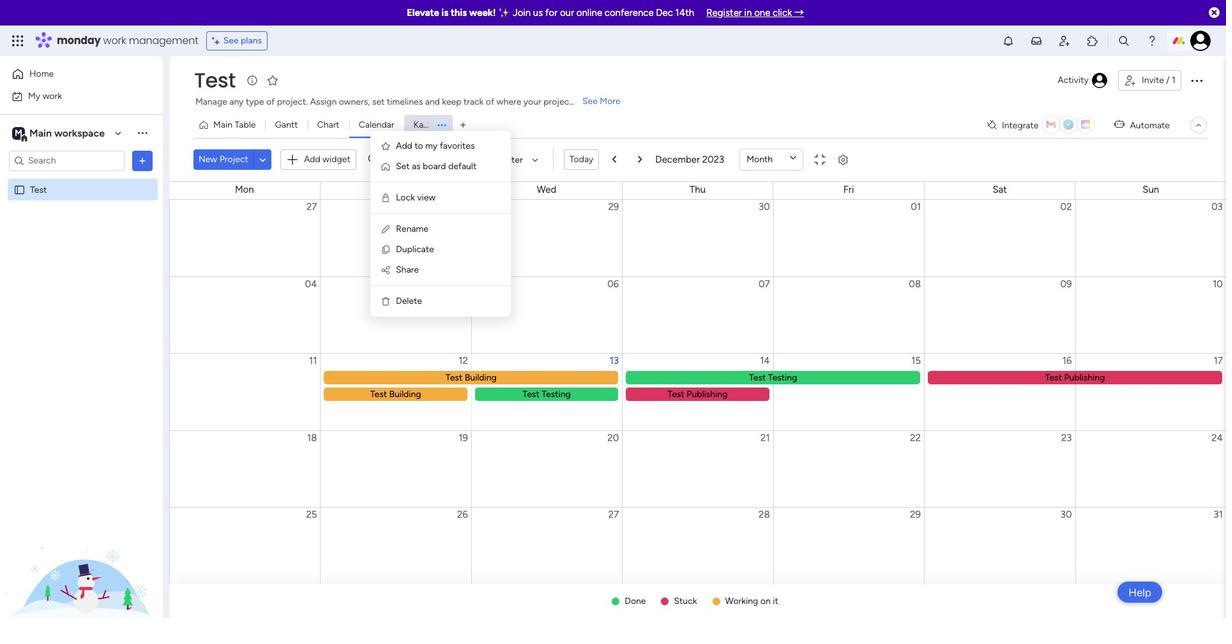 Task type: locate. For each thing, give the bounding box(es) containing it.
0 horizontal spatial add
[[304, 154, 321, 165]]

v2 search image
[[368, 153, 378, 167]]

week!
[[470, 7, 496, 19]]

select product image
[[12, 35, 24, 47]]

main
[[213, 119, 233, 130], [29, 127, 52, 139]]

0 vertical spatial work
[[103, 33, 126, 48]]

add inside popup button
[[304, 154, 321, 165]]

0 horizontal spatial main
[[29, 127, 52, 139]]

add left to
[[396, 141, 413, 151]]

main table button
[[194, 115, 265, 135]]

1 horizontal spatial test
[[194, 66, 236, 95]]

plans
[[241, 35, 262, 46]]

0 horizontal spatial of
[[266, 96, 275, 107]]

fri
[[844, 184, 855, 196]]

home
[[29, 68, 54, 79]]

inbox image
[[1031, 35, 1043, 47]]

manage any type of project. assign owners, set timelines and keep track of where your project stands.
[[196, 96, 603, 107]]

working on it
[[726, 596, 779, 607]]

test up manage
[[194, 66, 236, 95]]

options image down workspace options image
[[136, 154, 149, 167]]

0 horizontal spatial see
[[223, 35, 239, 46]]

Search in workspace field
[[27, 153, 107, 168]]

1 vertical spatial add
[[304, 154, 321, 165]]

more
[[600, 96, 621, 107]]

add
[[396, 141, 413, 151], [304, 154, 321, 165]]

and
[[425, 96, 440, 107]]

dec
[[656, 7, 673, 19]]

person
[[444, 154, 471, 165]]

main workspace
[[29, 127, 105, 139]]

0 horizontal spatial test
[[30, 184, 47, 195]]

1 vertical spatial see
[[583, 96, 598, 107]]

assign
[[310, 96, 337, 107]]

stuck
[[674, 596, 697, 607]]

work right my
[[43, 90, 62, 101]]

for
[[546, 7, 558, 19]]

new project
[[199, 154, 248, 165]]

gantt
[[275, 119, 298, 130]]

2023
[[703, 154, 725, 165]]

test inside list box
[[30, 184, 47, 195]]

dapulse integrations image
[[988, 120, 997, 130]]

workspace selection element
[[12, 126, 107, 142]]

join
[[513, 7, 531, 19]]

add left widget
[[304, 154, 321, 165]]

calendar button
[[349, 115, 404, 135]]

1 horizontal spatial see
[[583, 96, 598, 107]]

work inside "button"
[[43, 90, 62, 101]]

invite
[[1142, 75, 1165, 86]]

see inside button
[[223, 35, 239, 46]]

angle down image
[[260, 155, 266, 165]]

delete image
[[381, 296, 391, 307]]

options image inside kanban button
[[433, 121, 451, 129]]

project
[[544, 96, 573, 107]]

my work button
[[8, 86, 137, 106]]

0 vertical spatial see
[[223, 35, 239, 46]]

work right monday
[[103, 33, 126, 48]]

invite members image
[[1059, 35, 1072, 47]]

set
[[396, 161, 410, 172]]

1 horizontal spatial work
[[103, 33, 126, 48]]

calendar
[[359, 119, 395, 130]]

delete
[[396, 296, 422, 307]]

click
[[773, 7, 793, 19]]

register in one click →
[[707, 7, 805, 19]]

of right type
[[266, 96, 275, 107]]

december 2023
[[656, 154, 725, 165]]

see plans button
[[206, 31, 268, 50]]

options image
[[433, 121, 451, 129], [136, 154, 149, 167]]

options image
[[1190, 73, 1205, 88]]

rename image
[[381, 224, 391, 235]]

see
[[223, 35, 239, 46], [583, 96, 598, 107]]

monday work management
[[57, 33, 199, 48]]

see plans
[[223, 35, 262, 46]]

1 horizontal spatial of
[[486, 96, 495, 107]]

test right the public board image
[[30, 184, 47, 195]]

new
[[199, 154, 217, 165]]

option
[[0, 178, 163, 181]]

set as board default image
[[381, 162, 391, 172]]

tue
[[388, 184, 403, 196]]

activity button
[[1053, 70, 1114, 91]]

set as board default
[[396, 161, 477, 172]]

lock view
[[396, 192, 436, 203]]

work
[[103, 33, 126, 48], [43, 90, 62, 101]]

automate
[[1131, 120, 1171, 131]]

lottie animation element
[[0, 489, 163, 619]]

main right workspace image at the top of page
[[29, 127, 52, 139]]

0 vertical spatial add
[[396, 141, 413, 151]]

home button
[[8, 64, 137, 84]]

0 vertical spatial options image
[[433, 121, 451, 129]]

conference
[[605, 7, 654, 19]]

notifications image
[[1003, 35, 1015, 47]]

0 horizontal spatial work
[[43, 90, 62, 101]]

to
[[415, 141, 423, 151]]

elevate is this week! ✨ join us for our online conference dec 14th
[[407, 7, 695, 19]]

share image
[[381, 265, 391, 275]]

any
[[230, 96, 244, 107]]

add widget button
[[280, 149, 356, 170]]

table
[[235, 119, 256, 130]]

activity
[[1058, 75, 1089, 86]]

kanban
[[414, 119, 443, 130]]

it
[[773, 596, 779, 607]]

this
[[451, 7, 467, 19]]

person button
[[423, 150, 479, 170]]

gantt button
[[265, 115, 308, 135]]

menu
[[371, 131, 511, 317]]

1 vertical spatial options image
[[136, 154, 149, 167]]

1 horizontal spatial main
[[213, 119, 233, 130]]

lock view image
[[381, 193, 391, 203]]

✨
[[499, 7, 511, 19]]

0 vertical spatial test
[[194, 66, 236, 95]]

search everything image
[[1118, 35, 1131, 47]]

workspace options image
[[136, 127, 149, 139]]

main left table
[[213, 119, 233, 130]]

see left plans at the top left of the page
[[223, 35, 239, 46]]

1 horizontal spatial add
[[396, 141, 413, 151]]

1 horizontal spatial options image
[[433, 121, 451, 129]]

favorites
[[440, 141, 475, 151]]

main inside button
[[213, 119, 233, 130]]

main inside workspace selection element
[[29, 127, 52, 139]]

sun
[[1143, 184, 1160, 196]]

of
[[266, 96, 275, 107], [486, 96, 495, 107]]

my
[[28, 90, 40, 101]]

1 vertical spatial work
[[43, 90, 62, 101]]

1 vertical spatial test
[[30, 184, 47, 195]]

chart button
[[308, 115, 349, 135]]

options image left add view "icon"
[[433, 121, 451, 129]]

arrow down image
[[528, 152, 543, 167]]

filter
[[503, 154, 523, 165]]

timelines
[[387, 96, 423, 107]]

of right track
[[486, 96, 495, 107]]

m
[[15, 127, 22, 138]]

view
[[417, 192, 436, 203]]

monday
[[57, 33, 101, 48]]

list arrow image
[[613, 156, 617, 164]]

see left 'more'
[[583, 96, 598, 107]]

wed
[[537, 184, 557, 196]]

public board image
[[13, 184, 26, 196]]

workspace
[[54, 127, 105, 139]]



Task type: vqa. For each thing, say whether or not it's contained in the screenshot.
'1' Icon
no



Task type: describe. For each thing, give the bounding box(es) containing it.
list arrow image
[[639, 156, 642, 164]]

widget
[[323, 154, 351, 165]]

add for add to my favorites
[[396, 141, 413, 151]]

invite / 1 button
[[1119, 70, 1182, 91]]

1 of from the left
[[266, 96, 275, 107]]

today
[[570, 154, 594, 165]]

add view image
[[461, 120, 466, 130]]

today button
[[564, 150, 600, 170]]

add to my favorites image
[[381, 141, 391, 151]]

management
[[129, 33, 199, 48]]

sat
[[993, 184, 1008, 196]]

share
[[396, 265, 419, 275]]

as
[[412, 161, 421, 172]]

add for add widget
[[304, 154, 321, 165]]

month
[[747, 154, 773, 165]]

add to favorites image
[[266, 74, 279, 87]]

14th
[[676, 7, 695, 19]]

james peterson image
[[1191, 31, 1212, 51]]

new project button
[[194, 150, 254, 170]]

test list box
[[0, 176, 163, 373]]

owners,
[[339, 96, 370, 107]]

duplicate
[[396, 244, 434, 255]]

Search field
[[378, 151, 416, 169]]

help button
[[1118, 582, 1163, 603]]

collapse board header image
[[1194, 120, 1205, 130]]

type
[[246, 96, 264, 107]]

elevate
[[407, 7, 439, 19]]

apps image
[[1087, 35, 1100, 47]]

see for see plans
[[223, 35, 239, 46]]

see more
[[583, 96, 621, 107]]

your
[[524, 96, 542, 107]]

working
[[726, 596, 759, 607]]

main for main table
[[213, 119, 233, 130]]

track
[[464, 96, 484, 107]]

done
[[625, 596, 646, 607]]

menu containing add to my favorites
[[371, 131, 511, 317]]

keep
[[442, 96, 462, 107]]

lock
[[396, 192, 415, 203]]

online
[[577, 7, 603, 19]]

kanban button
[[404, 115, 453, 135]]

rename
[[396, 224, 429, 235]]

show board description image
[[245, 74, 260, 87]]

our
[[560, 7, 574, 19]]

one
[[755, 7, 771, 19]]

2 of from the left
[[486, 96, 495, 107]]

see for see more
[[583, 96, 598, 107]]

workspace image
[[12, 126, 25, 140]]

help
[[1129, 586, 1152, 599]]

duplicate image
[[381, 245, 391, 255]]

/
[[1167, 75, 1170, 86]]

project.
[[277, 96, 308, 107]]

1
[[1173, 75, 1176, 86]]

thu
[[690, 184, 706, 196]]

work for my
[[43, 90, 62, 101]]

is
[[442, 7, 449, 19]]

work for monday
[[103, 33, 126, 48]]

in
[[745, 7, 752, 19]]

project
[[220, 154, 248, 165]]

autopilot image
[[1115, 116, 1126, 133]]

us
[[533, 7, 543, 19]]

integrate
[[1003, 120, 1039, 131]]

add to my favorites
[[396, 141, 475, 151]]

set
[[372, 96, 385, 107]]

main for main workspace
[[29, 127, 52, 139]]

stands.
[[575, 96, 603, 107]]

manage
[[196, 96, 227, 107]]

on
[[761, 596, 771, 607]]

see more link
[[581, 95, 622, 108]]

december
[[656, 154, 700, 165]]

where
[[497, 96, 522, 107]]

help image
[[1146, 35, 1159, 47]]

→
[[795, 7, 805, 19]]

add widget
[[304, 154, 351, 165]]

chart
[[317, 119, 340, 130]]

my work
[[28, 90, 62, 101]]

register
[[707, 7, 742, 19]]

register in one click → link
[[707, 7, 805, 19]]

0 horizontal spatial options image
[[136, 154, 149, 167]]

mon
[[235, 184, 254, 196]]

lottie animation image
[[0, 489, 163, 619]]

Test field
[[191, 66, 239, 95]]



